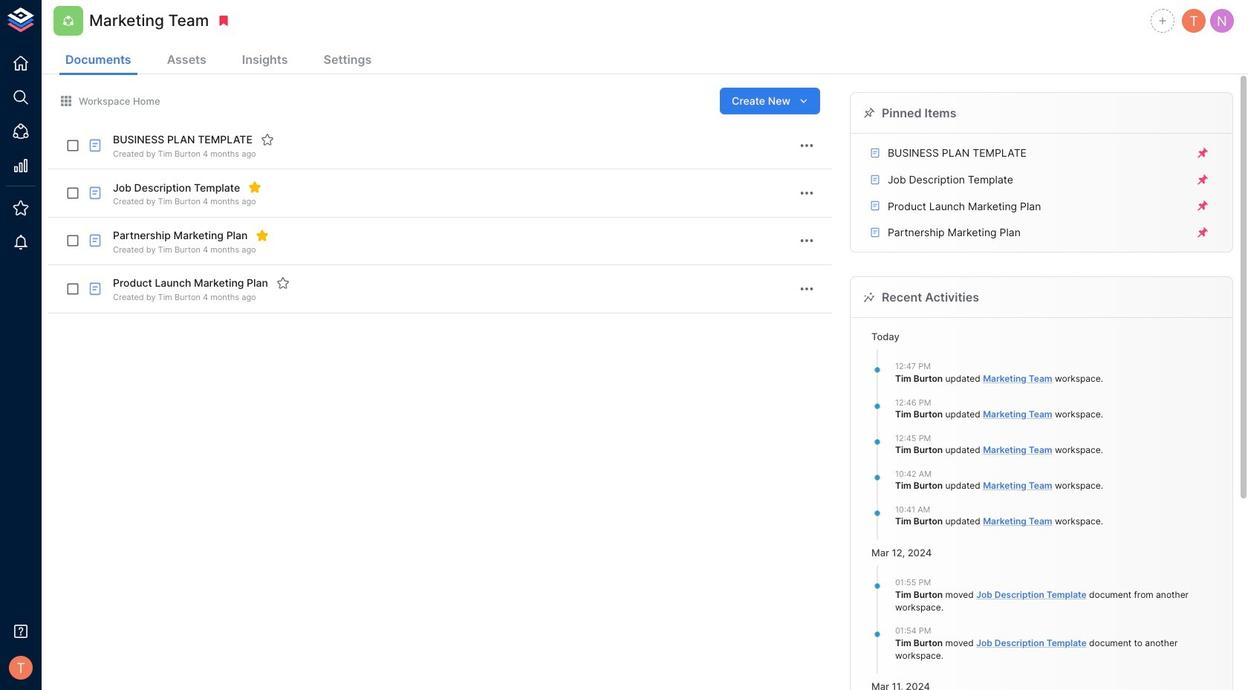 Task type: vqa. For each thing, say whether or not it's contained in the screenshot.
the bottom Unpin icon
yes



Task type: locate. For each thing, give the bounding box(es) containing it.
0 horizontal spatial favorite image
[[261, 133, 274, 146]]

unpin image
[[1196, 226, 1210, 239]]

1 vertical spatial unpin image
[[1196, 173, 1210, 186]]

0 vertical spatial favorite image
[[261, 133, 274, 146]]

1 horizontal spatial favorite image
[[276, 277, 290, 290]]

1 vertical spatial favorite image
[[276, 277, 290, 290]]

favorite image
[[261, 133, 274, 146], [276, 277, 290, 290]]

0 vertical spatial unpin image
[[1196, 147, 1210, 160]]

2 vertical spatial unpin image
[[1196, 199, 1210, 213]]

unpin image
[[1196, 147, 1210, 160], [1196, 173, 1210, 186], [1196, 199, 1210, 213]]



Task type: describe. For each thing, give the bounding box(es) containing it.
remove favorite image
[[248, 181, 262, 194]]

3 unpin image from the top
[[1196, 199, 1210, 213]]

remove bookmark image
[[217, 14, 231, 27]]

2 unpin image from the top
[[1196, 173, 1210, 186]]

1 unpin image from the top
[[1196, 147, 1210, 160]]

remove favorite image
[[256, 229, 269, 242]]



